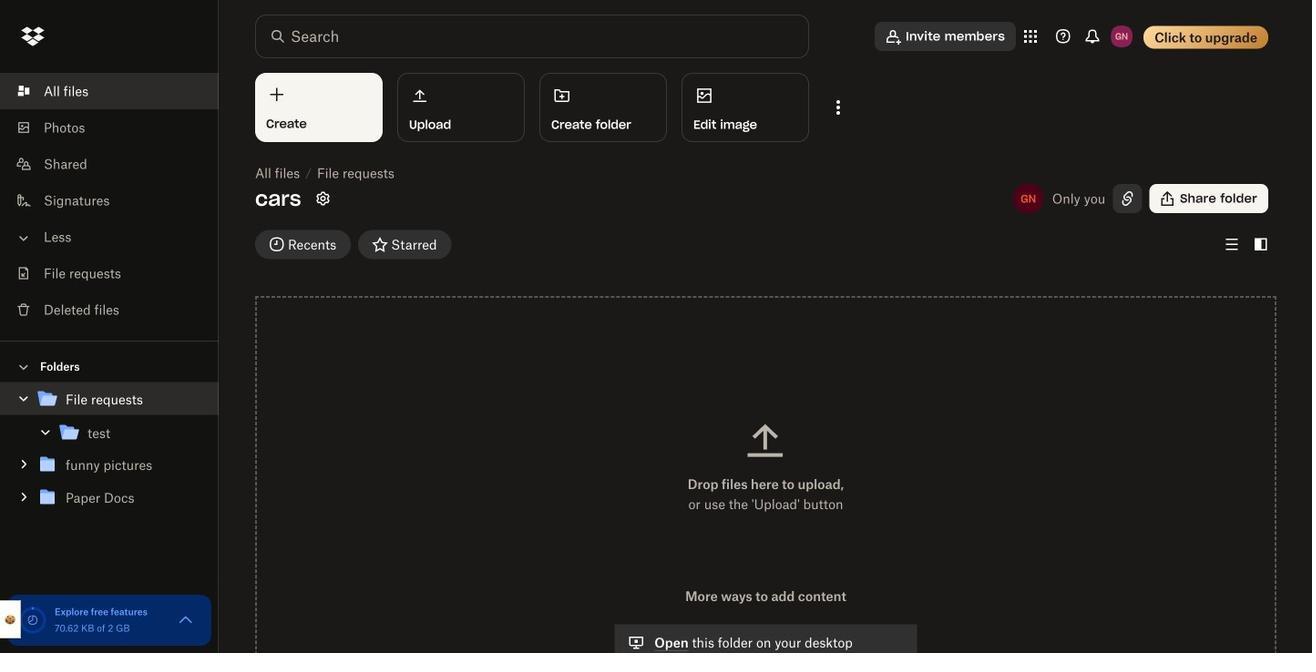 Task type: vqa. For each thing, say whether or not it's contained in the screenshot.
Dropbox icon
yes



Task type: describe. For each thing, give the bounding box(es) containing it.
generic name (you) image
[[1012, 182, 1045, 215]]

less image
[[15, 229, 33, 247]]

Search text field
[[291, 26, 771, 47]]

quota usage progress bar
[[18, 606, 47, 635]]



Task type: locate. For each thing, give the bounding box(es) containing it.
folder settings image
[[312, 188, 334, 210]]

list
[[0, 62, 219, 341]]

dropbox image
[[15, 18, 51, 55]]

quota usage image
[[18, 606, 47, 635]]

list item
[[0, 73, 219, 109]]

group
[[0, 380, 219, 528]]



